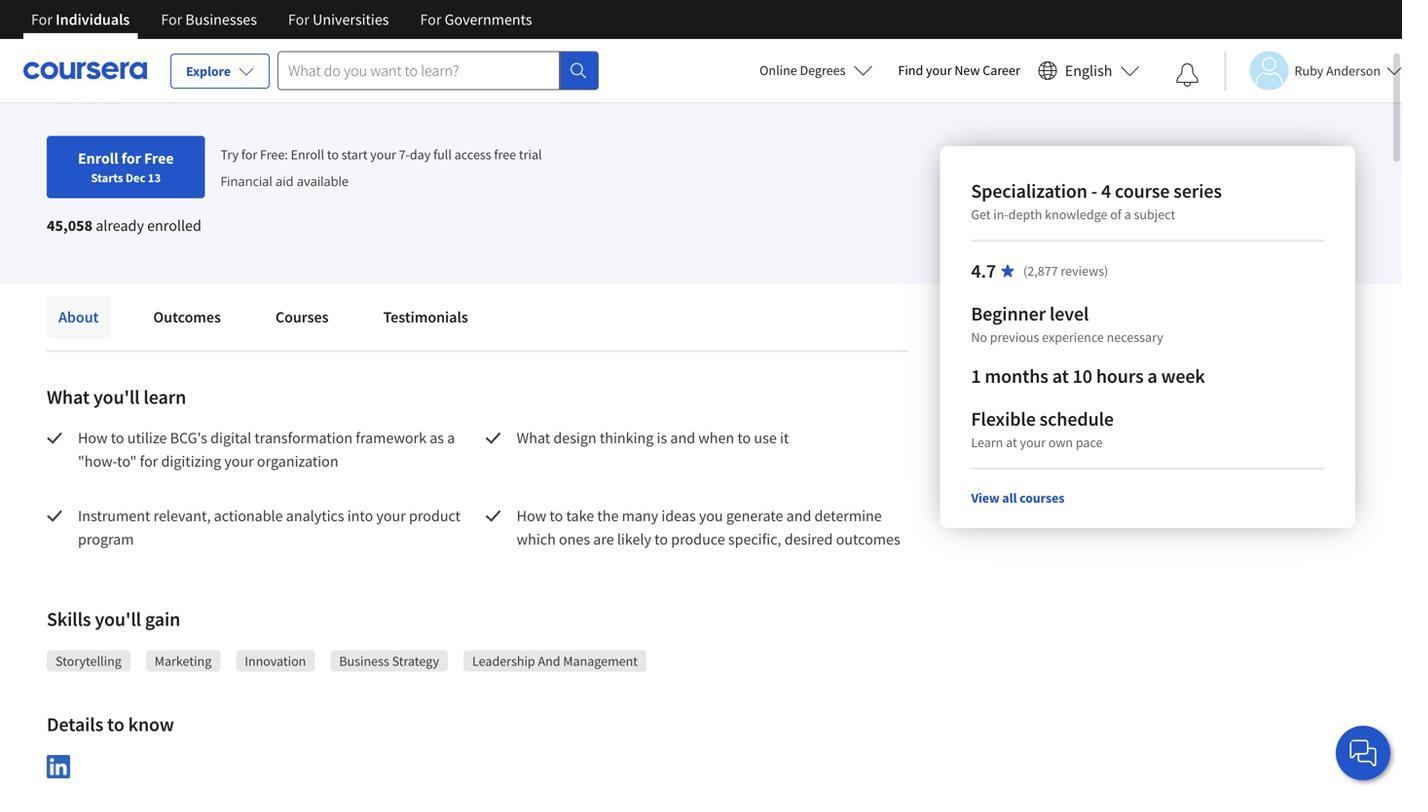 Task type: vqa. For each thing, say whether or not it's contained in the screenshot.
Enroll inside the "Enroll for Free Starts Dec 13"
yes



Task type: locate. For each thing, give the bounding box(es) containing it.
determine
[[815, 506, 882, 526]]

1 horizontal spatial enroll
[[291, 145, 325, 163]]

to left use
[[738, 428, 751, 448]]

explore button
[[171, 54, 270, 89]]

a right of
[[1125, 206, 1132, 223]]

to right likely
[[655, 530, 668, 549]]

for left individuals
[[31, 10, 53, 29]]

anderson
[[1327, 62, 1382, 79]]

and right is on the left
[[671, 428, 696, 448]]

for for try
[[241, 145, 257, 163]]

1 for from the left
[[31, 10, 53, 29]]

0 horizontal spatial what
[[47, 385, 90, 409]]

you'll left gain
[[95, 607, 141, 631]]

try for free: enroll to start your 7-day full access free trial financial aid available
[[221, 145, 542, 190]]

in
[[122, 25, 135, 44]]

1 horizontal spatial english
[[1066, 61, 1113, 80]]

1 horizontal spatial a
[[1125, 206, 1132, 223]]

already
[[96, 216, 144, 235]]

for inside how to utilize bcg's digital transformation framework as a "how-to" for digitizing your organization
[[140, 452, 158, 471]]

coursera image
[[23, 55, 147, 86]]

to left start
[[327, 145, 339, 163]]

2 for from the left
[[161, 10, 182, 29]]

for right to"
[[140, 452, 158, 471]]

and
[[671, 428, 696, 448], [787, 506, 812, 526]]

for up dec
[[121, 149, 141, 168]]

get
[[972, 206, 991, 223]]

enroll up starts
[[78, 149, 118, 168]]

a inside specialization - 4 course series get in-depth knowledge of a subject
[[1125, 206, 1132, 223]]

1 horizontal spatial at
[[1053, 364, 1070, 388]]

4.7
[[972, 259, 997, 283]]

english right in
[[138, 25, 185, 44]]

your left own
[[1021, 434, 1046, 451]]

how up "how-
[[78, 428, 108, 448]]

your right into
[[377, 506, 406, 526]]

ching fong ong image
[[96, 73, 126, 102]]

7-
[[399, 145, 410, 163]]

the
[[598, 506, 619, 526]]

ones
[[559, 530, 590, 549]]

view all courses
[[972, 489, 1065, 507]]

how for how to take the many ideas you generate and determine which ones are likely to produce specific, desired outcomes
[[517, 506, 547, 526]]

1 vertical spatial you'll
[[95, 607, 141, 631]]

marketing
[[155, 652, 212, 670]]

for
[[31, 10, 53, 29], [161, 10, 182, 29], [288, 10, 310, 29], [420, 10, 442, 29]]

online degrees
[[760, 61, 846, 79]]

in-
[[994, 206, 1009, 223]]

courses
[[1020, 489, 1065, 507]]

product
[[409, 506, 461, 526]]

about
[[58, 307, 99, 327]]

analytics
[[286, 506, 344, 526]]

1 vertical spatial how
[[517, 506, 547, 526]]

0 vertical spatial what
[[47, 385, 90, 409]]

languages
[[220, 25, 286, 44]]

0 vertical spatial available
[[289, 25, 347, 44]]

you'll left learn
[[93, 385, 140, 409]]

0 horizontal spatial how
[[78, 428, 108, 448]]

2 vertical spatial a
[[447, 428, 455, 448]]

instrument relevant, actionable analytics into your product program
[[78, 506, 464, 549]]

pace
[[1076, 434, 1103, 451]]

financial
[[221, 172, 272, 190]]

for left may
[[420, 10, 442, 29]]

governments
[[445, 10, 533, 29]]

experience
[[1043, 328, 1105, 346]]

13
[[148, 170, 161, 186]]

available inside try for free: enroll to start your 7-day full access free trial financial aid available
[[297, 172, 349, 190]]

0 vertical spatial how
[[78, 428, 108, 448]]

to
[[327, 145, 339, 163], [111, 428, 124, 448], [738, 428, 751, 448], [550, 506, 563, 526], [655, 530, 668, 549], [107, 712, 124, 737]]

full
[[434, 145, 452, 163]]

your down digital on the bottom of page
[[224, 452, 254, 471]]

None search field
[[278, 51, 599, 90]]

0 horizontal spatial at
[[1007, 434, 1018, 451]]

what left design
[[517, 428, 551, 448]]

0 horizontal spatial english
[[138, 25, 185, 44]]

know
[[128, 712, 174, 737]]

some content may not be translated
[[363, 25, 599, 44]]

1 horizontal spatial and
[[787, 506, 812, 526]]

-
[[1092, 179, 1098, 203]]

0 vertical spatial at
[[1053, 364, 1070, 388]]

english right career
[[1066, 61, 1113, 80]]

your right find
[[927, 61, 952, 79]]

1 vertical spatial what
[[517, 428, 551, 448]]

find your new career
[[899, 61, 1021, 79]]

leadership
[[473, 652, 536, 670]]

storytelling
[[56, 652, 122, 670]]

view all courses link
[[972, 489, 1065, 507]]

how inside how to utilize bcg's digital transformation framework as a "how-to" for digitizing your organization
[[78, 428, 108, 448]]

0 vertical spatial and
[[671, 428, 696, 448]]

beginner
[[972, 302, 1046, 326]]

for left the 19
[[161, 10, 182, 29]]

at left 10
[[1053, 364, 1070, 388]]

bcg's
[[170, 428, 207, 448]]

access
[[455, 145, 492, 163]]

to left take
[[550, 506, 563, 526]]

courses link
[[264, 296, 341, 339]]

design
[[554, 428, 597, 448]]

4 for from the left
[[420, 10, 442, 29]]

how
[[78, 428, 108, 448], [517, 506, 547, 526]]

at right the learn
[[1007, 434, 1018, 451]]

0 horizontal spatial a
[[447, 428, 455, 448]]

likely
[[618, 530, 652, 549]]

may
[[457, 25, 485, 44]]

1 vertical spatial available
[[297, 172, 349, 190]]

for individuals
[[31, 10, 130, 29]]

+5
[[314, 79, 328, 96]]

leadership and management
[[473, 652, 638, 670]]

a
[[1125, 206, 1132, 223], [1148, 364, 1158, 388], [447, 428, 455, 448]]

1 vertical spatial english
[[1066, 61, 1113, 80]]

instructors: michael lenox +5 more
[[136, 77, 362, 97]]

0 horizontal spatial enroll
[[78, 149, 118, 168]]

specialization
[[972, 179, 1088, 203]]

and
[[538, 652, 561, 670]]

1 vertical spatial and
[[787, 506, 812, 526]]

1 vertical spatial a
[[1148, 364, 1158, 388]]

for for businesses
[[161, 10, 182, 29]]

and inside how to take the many ideas you generate and determine which ones are likely to produce specific, desired outcomes
[[787, 506, 812, 526]]

lenox
[[270, 77, 309, 97]]

trial
[[519, 145, 542, 163]]

and up desired
[[787, 506, 812, 526]]

for inside try for free: enroll to start your 7-day full access free trial financial aid available
[[241, 145, 257, 163]]

take
[[567, 506, 594, 526]]

1 horizontal spatial what
[[517, 428, 551, 448]]

your left 7-
[[370, 145, 396, 163]]

you'll
[[93, 385, 140, 409], [95, 607, 141, 631]]

1 vertical spatial at
[[1007, 434, 1018, 451]]

digital
[[211, 428, 252, 448]]

ruby anderson
[[1295, 62, 1382, 79]]

for for enroll
[[121, 149, 141, 168]]

utilize
[[127, 428, 167, 448]]

outcomes
[[837, 530, 901, 549]]

2 horizontal spatial a
[[1148, 364, 1158, 388]]

what up "how-
[[47, 385, 90, 409]]

19 languages available
[[202, 25, 347, 44]]

to up to"
[[111, 428, 124, 448]]

3 for from the left
[[288, 10, 310, 29]]

how inside how to take the many ideas you generate and determine which ones are likely to produce specific, desired outcomes
[[517, 506, 547, 526]]

enroll right free:
[[291, 145, 325, 163]]

for inside enroll for free starts dec 13
[[121, 149, 141, 168]]

details
[[47, 712, 103, 737]]

week
[[1162, 364, 1206, 388]]

your inside instrument relevant, actionable analytics into your product program
[[377, 506, 406, 526]]

aid
[[276, 172, 294, 190]]

a left week
[[1148, 364, 1158, 388]]

how up which
[[517, 506, 547, 526]]

taught in english
[[74, 25, 185, 44]]

for governments
[[420, 10, 533, 29]]

new
[[955, 61, 981, 79]]

at
[[1053, 364, 1070, 388], [1007, 434, 1018, 451]]

a right the as
[[447, 428, 455, 448]]

for right try
[[241, 145, 257, 163]]

for right "languages"
[[288, 10, 310, 29]]

what for what you'll learn
[[47, 385, 90, 409]]

start
[[342, 145, 368, 163]]

0 vertical spatial a
[[1125, 206, 1132, 223]]

instructors:
[[136, 77, 211, 97]]

specific,
[[729, 530, 782, 549]]

0 vertical spatial you'll
[[93, 385, 140, 409]]

courses
[[276, 307, 329, 327]]

1 horizontal spatial how
[[517, 506, 547, 526]]

1
[[972, 364, 982, 388]]



Task type: describe. For each thing, give the bounding box(es) containing it.
level
[[1050, 302, 1090, 326]]

dec
[[126, 170, 145, 186]]

no
[[972, 328, 988, 346]]

testimonials link
[[372, 296, 480, 339]]

own
[[1049, 434, 1074, 451]]

to left know
[[107, 712, 124, 737]]

view
[[972, 489, 1000, 507]]

what for what design thinking is and when to use it
[[517, 428, 551, 448]]

into
[[348, 506, 373, 526]]

relevant,
[[154, 506, 211, 526]]

1 months at 10 hours a week
[[972, 364, 1206, 388]]

enroll inside enroll for free starts dec 13
[[78, 149, 118, 168]]

reviews)
[[1061, 262, 1109, 280]]

learn
[[144, 385, 186, 409]]

how for how to utilize bcg's digital transformation framework as a "how-to" for digitizing your organization
[[78, 428, 108, 448]]

free
[[494, 145, 517, 163]]

ruby anderson button
[[1225, 51, 1403, 90]]

universities
[[313, 10, 389, 29]]

content
[[404, 25, 454, 44]]

details to know
[[47, 712, 174, 737]]

enrolled
[[147, 216, 202, 235]]

to"
[[117, 452, 137, 471]]

online
[[760, 61, 798, 79]]

to inside how to utilize bcg's digital transformation framework as a "how-to" for digitizing your organization
[[111, 428, 124, 448]]

day
[[410, 145, 431, 163]]

digitizing
[[161, 452, 221, 471]]

generate
[[727, 506, 784, 526]]

financial aid available button
[[221, 172, 349, 190]]

beginner level no previous experience necessary
[[972, 302, 1164, 346]]

free
[[144, 149, 174, 168]]

what you'll learn
[[47, 385, 186, 409]]

you'll for what
[[93, 385, 140, 409]]

gain
[[145, 607, 181, 631]]

try
[[221, 145, 239, 163]]

michael lenox link
[[217, 77, 309, 97]]

alex cowan image
[[73, 73, 102, 102]]

a inside how to utilize bcg's digital transformation framework as a "how-to" for digitizing your organization
[[447, 428, 455, 448]]

depth
[[1009, 206, 1043, 223]]

knowledge
[[1046, 206, 1108, 223]]

as
[[430, 428, 444, 448]]

0 vertical spatial english
[[138, 25, 185, 44]]

you'll for skills
[[95, 607, 141, 631]]

4
[[1102, 179, 1112, 203]]

innovation
[[245, 652, 306, 670]]

english button
[[1031, 39, 1148, 102]]

actionable
[[214, 506, 283, 526]]

testimonials
[[383, 307, 468, 327]]

ideas
[[662, 506, 696, 526]]

necessary
[[1107, 328, 1164, 346]]

michael lenox image
[[50, 73, 79, 102]]

learn
[[972, 434, 1004, 451]]

are
[[594, 530, 614, 549]]

strategy
[[392, 652, 439, 670]]

find your new career link
[[889, 58, 1031, 83]]

for for governments
[[420, 10, 442, 29]]

skills
[[47, 607, 91, 631]]

of
[[1111, 206, 1122, 223]]

business
[[339, 652, 390, 670]]

be
[[513, 25, 530, 44]]

framework
[[356, 428, 427, 448]]

your inside try for free: enroll to start your 7-day full access free trial financial aid available
[[370, 145, 396, 163]]

flexible schedule learn at your own pace
[[972, 407, 1115, 451]]

What do you want to learn? text field
[[278, 51, 560, 90]]

your inside how to utilize bcg's digital transformation framework as a "how-to" for digitizing your organization
[[224, 452, 254, 471]]

starts
[[91, 170, 123, 186]]

for for individuals
[[31, 10, 53, 29]]

skills you'll gain
[[47, 607, 181, 631]]

management
[[563, 652, 638, 670]]

outcomes link
[[142, 296, 233, 339]]

use
[[755, 428, 777, 448]]

19
[[202, 25, 217, 44]]

specialization - 4 course series get in-depth knowledge of a subject
[[972, 179, 1223, 223]]

some
[[363, 25, 401, 44]]

your inside flexible schedule learn at your own pace
[[1021, 434, 1046, 451]]

"how-
[[78, 452, 117, 471]]

program
[[78, 530, 134, 549]]

show notifications image
[[1176, 63, 1200, 87]]

how to utilize bcg's digital transformation framework as a "how-to" for digitizing your organization
[[78, 428, 458, 471]]

explore
[[186, 62, 231, 80]]

enroll inside try for free: enroll to start your 7-day full access free trial financial aid available
[[291, 145, 325, 163]]

for for universities
[[288, 10, 310, 29]]

course
[[1116, 179, 1171, 203]]

to inside try for free: enroll to start your 7-day full access free trial financial aid available
[[327, 145, 339, 163]]

45,058
[[47, 216, 93, 235]]

your inside "link"
[[927, 61, 952, 79]]

many
[[622, 506, 659, 526]]

available inside 19 languages available button
[[289, 25, 347, 44]]

online degrees button
[[744, 49, 889, 92]]

at inside flexible schedule learn at your own pace
[[1007, 434, 1018, 451]]

produce
[[672, 530, 726, 549]]

english inside button
[[1066, 61, 1113, 80]]

all
[[1003, 489, 1018, 507]]

banner navigation
[[16, 0, 548, 39]]

chat with us image
[[1348, 738, 1380, 769]]

taught
[[74, 25, 119, 44]]

45,058 already enrolled
[[47, 216, 202, 235]]

you
[[699, 506, 724, 526]]

what design thinking is and when to use it
[[517, 428, 789, 448]]

is
[[657, 428, 668, 448]]

outcomes
[[153, 307, 221, 327]]

19 languages available button
[[202, 23, 347, 46]]

for universities
[[288, 10, 389, 29]]

0 horizontal spatial and
[[671, 428, 696, 448]]

about link
[[47, 296, 110, 339]]

months
[[985, 364, 1049, 388]]



